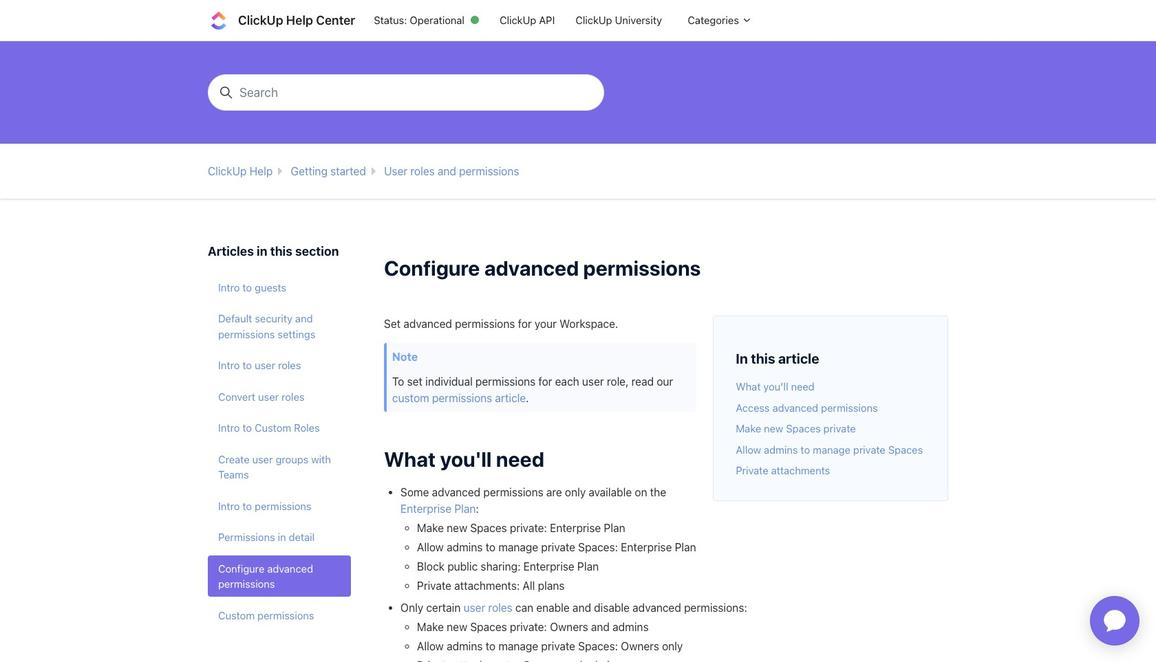 Task type: vqa. For each thing, say whether or not it's contained in the screenshot.
left ACCESS CLICKUP AI
no



Task type: locate. For each thing, give the bounding box(es) containing it.
1 vertical spatial for
[[539, 375, 552, 388]]

user
[[384, 165, 408, 178]]

manage
[[813, 444, 851, 456], [498, 541, 538, 554], [498, 641, 538, 653]]

1 vertical spatial allow
[[417, 541, 444, 554]]

0 vertical spatial make
[[736, 423, 761, 435]]

0 vertical spatial in
[[257, 245, 267, 259]]

configure advanced permissions up the your
[[384, 256, 701, 280]]

2 spaces: from the top
[[578, 641, 618, 653]]

user right create
[[252, 453, 273, 466]]

default security and permissions settings
[[218, 312, 315, 340]]

allow inside some advanced permissions are only available on the enterprise plan : make new spaces private: enterprise plan allow admins to manage private spaces: enterprise plan block public sharing: enterprise plan private attachments: all plans
[[417, 541, 444, 554]]

manage up 'attachments'
[[813, 444, 851, 456]]

private:
[[510, 522, 547, 535], [510, 621, 547, 634]]

article
[[778, 351, 819, 367], [495, 392, 526, 404]]

0 vertical spatial need
[[791, 381, 815, 393]]

intro up default
[[218, 281, 240, 294]]

1 vertical spatial private
[[417, 580, 452, 592]]

admins down the certain
[[447, 641, 483, 653]]

spaces inside make new spaces private: owners and admins allow admins to manage private spaces: owners only
[[470, 621, 507, 634]]

what you'll need
[[736, 381, 815, 393], [384, 447, 544, 471]]

advanced up enterprise plan link
[[432, 486, 481, 499]]

0 vertical spatial you'll
[[764, 381, 788, 393]]

0 vertical spatial configure
[[384, 256, 480, 280]]

0 horizontal spatial only
[[565, 486, 586, 499]]

0 horizontal spatial help
[[250, 165, 273, 178]]

user up "convert user roles" on the bottom of page
[[255, 359, 275, 372]]

allow down the certain
[[417, 641, 444, 653]]

0 vertical spatial for
[[518, 318, 532, 330]]

configure inside configure advanced permissions link
[[218, 563, 265, 575]]

you'll down in this article
[[764, 381, 788, 393]]

enterprise down some
[[401, 503, 452, 515]]

application
[[1074, 580, 1156, 663]]

1 vertical spatial only
[[662, 641, 683, 653]]

enterprise down are
[[550, 522, 601, 535]]

make inside some advanced permissions are only available on the enterprise plan : make new spaces private: enterprise plan allow admins to manage private spaces: enterprise plan block public sharing: enterprise plan private attachments: all plans
[[417, 522, 444, 535]]

user
[[255, 359, 275, 372], [582, 375, 604, 388], [258, 391, 279, 403], [252, 453, 273, 466], [464, 602, 485, 614]]

make down the certain
[[417, 621, 444, 634]]

1 horizontal spatial you'll
[[764, 381, 788, 393]]

2 vertical spatial allow
[[417, 641, 444, 653]]

and up "settings"
[[295, 312, 313, 325]]

none search field inside 'main content'
[[202, 74, 610, 111]]

0 horizontal spatial private
[[417, 580, 452, 592]]

private: down can
[[510, 621, 547, 634]]

new
[[764, 423, 783, 435], [447, 522, 467, 535], [447, 621, 467, 634]]

configure down "permissions"
[[218, 563, 265, 575]]

with
[[311, 453, 331, 466]]

1 vertical spatial owners
[[621, 641, 659, 653]]

2 vertical spatial manage
[[498, 641, 538, 653]]

private attachments link
[[736, 465, 830, 477]]

enterprise down "on"
[[621, 541, 672, 554]]

1 horizontal spatial this
[[751, 351, 775, 367]]

new down the access
[[764, 423, 783, 435]]

configure up set
[[384, 256, 480, 280]]

intro up create
[[218, 422, 240, 434]]

convert user roles
[[218, 391, 305, 403]]

private inside some advanced permissions are only available on the enterprise plan : make new spaces private: enterprise plan allow admins to manage private spaces: enterprise plan block public sharing: enterprise plan private attachments: all plans
[[417, 580, 452, 592]]

1 horizontal spatial in
[[278, 531, 286, 544]]

need up 'access advanced permissions'
[[791, 381, 815, 393]]

intro inside intro to user roles link
[[218, 359, 240, 372]]

you'll up : on the bottom of page
[[440, 447, 492, 471]]

clickup
[[238, 13, 283, 28], [500, 14, 536, 26], [576, 14, 612, 26], [208, 165, 247, 178]]

what up the access
[[736, 381, 761, 393]]

new for make new spaces private
[[764, 423, 783, 435]]

private inside some advanced permissions are only available on the enterprise plan : make new spaces private: enterprise plan allow admins to manage private spaces: enterprise plan block public sharing: enterprise plan private attachments: all plans
[[541, 541, 575, 554]]

0 vertical spatial owners
[[550, 621, 588, 634]]

individual
[[425, 375, 473, 388]]

custom permissions article link
[[392, 392, 526, 404]]

admins up the public
[[447, 541, 483, 554]]

0 horizontal spatial what
[[384, 447, 436, 471]]

0 horizontal spatial configure advanced permissions
[[218, 563, 313, 591]]

2 intro from the top
[[218, 359, 240, 372]]

permissions inside custom permissions "link"
[[257, 609, 314, 622]]

help left the 'getting'
[[250, 165, 273, 178]]

main content
[[0, 41, 1156, 663]]

0 vertical spatial spaces:
[[578, 541, 618, 554]]

block
[[417, 561, 445, 573]]

1 vertical spatial this
[[751, 351, 775, 367]]

make for make new spaces private
[[736, 423, 761, 435]]

user left role, in the bottom right of the page
[[582, 375, 604, 388]]

access advanced permissions
[[736, 402, 878, 414]]

in left detail
[[278, 531, 286, 544]]

advanced inside some advanced permissions are only available on the enterprise plan : make new spaces private: enterprise plan allow admins to manage private spaces: enterprise plan block public sharing: enterprise plan private attachments: all plans
[[432, 486, 481, 499]]

each
[[555, 375, 579, 388]]

spaces: inside make new spaces private: owners and admins allow admins to manage private spaces: owners only
[[578, 641, 618, 653]]

1 vertical spatial private:
[[510, 621, 547, 634]]

enterprise up plans
[[524, 561, 575, 573]]

intro inside the intro to permissions link
[[218, 500, 240, 512]]

1 vertical spatial in
[[278, 531, 286, 544]]

intro up "convert"
[[218, 359, 240, 372]]

1 horizontal spatial private
[[736, 465, 769, 477]]

new inside make new spaces private: owners and admins allow admins to manage private spaces: owners only
[[447, 621, 467, 634]]

allow up private attachments
[[736, 444, 761, 456]]

plan
[[454, 503, 476, 515], [604, 522, 625, 535], [675, 541, 696, 554], [577, 561, 599, 573]]

operational
[[410, 14, 465, 26]]

allow admins to manage private spaces link
[[736, 444, 923, 456]]

permissions inside the intro to permissions link
[[255, 500, 311, 512]]

1 vertical spatial new
[[447, 522, 467, 535]]

make
[[736, 423, 761, 435], [417, 522, 444, 535], [417, 621, 444, 634]]

intro inside intro to guests link
[[218, 281, 240, 294]]

help inside 'main content'
[[250, 165, 273, 178]]

None search field
[[202, 74, 610, 111]]

make inside make new spaces private: owners and admins allow admins to manage private spaces: owners only
[[417, 621, 444, 634]]

1 vertical spatial manage
[[498, 541, 538, 554]]

permissions
[[459, 165, 519, 178], [583, 256, 701, 280], [455, 318, 515, 330], [218, 328, 275, 340], [476, 375, 536, 388], [432, 392, 492, 404], [821, 402, 878, 414], [483, 486, 544, 499], [255, 500, 311, 512], [218, 578, 275, 591], [257, 609, 314, 622]]

groups
[[276, 453, 309, 466]]

attachments:
[[454, 580, 520, 592]]

to inside make new spaces private: owners and admins allow admins to manage private spaces: owners only
[[486, 641, 496, 653]]

plan down available at the right bottom
[[604, 522, 625, 535]]

0 vertical spatial what
[[736, 381, 761, 393]]

1 horizontal spatial for
[[539, 375, 552, 388]]

getting started link
[[291, 165, 366, 178]]

what you'll need up : on the bottom of page
[[384, 447, 544, 471]]

categories button
[[672, 7, 757, 33]]

1 vertical spatial need
[[496, 447, 544, 471]]

this left section
[[270, 245, 292, 259]]

custom down configure advanced permissions link
[[218, 609, 255, 622]]

clickup help help center home page image
[[208, 9, 230, 31]]

what
[[736, 381, 761, 393], [384, 447, 436, 471]]

plan up permissions: at the bottom right
[[675, 541, 696, 554]]

public
[[448, 561, 478, 573]]

this
[[270, 245, 292, 259], [751, 351, 775, 367]]

private: inside some advanced permissions are only available on the enterprise plan : make new spaces private: enterprise plan allow admins to manage private spaces: enterprise plan block public sharing: enterprise plan private attachments: all plans
[[510, 522, 547, 535]]

to down user roles link
[[486, 641, 496, 653]]

custom inside "link"
[[218, 609, 255, 622]]

articles in this section
[[208, 245, 339, 259]]

on
[[635, 486, 647, 499]]

user roles link
[[464, 602, 513, 614]]

0 vertical spatial only
[[565, 486, 586, 499]]

custom
[[255, 422, 291, 434], [218, 609, 255, 622]]

0 vertical spatial private
[[736, 465, 769, 477]]

help left center
[[286, 13, 313, 28]]

manage up sharing:
[[498, 541, 538, 554]]

in right the articles
[[257, 245, 267, 259]]

owners down disable
[[621, 641, 659, 653]]

private: down are
[[510, 522, 547, 535]]

only
[[565, 486, 586, 499], [662, 641, 683, 653]]

permissions inside configure advanced permissions link
[[218, 578, 275, 591]]

1 vertical spatial configure
[[218, 563, 265, 575]]

what you'll need down in this article
[[736, 381, 815, 393]]

to left "guests"
[[243, 281, 252, 294]]

make down enterprise plan link
[[417, 522, 444, 535]]

access advanced permissions link
[[736, 402, 878, 414]]

0 vertical spatial what you'll need
[[736, 381, 815, 393]]

allow
[[736, 444, 761, 456], [417, 541, 444, 554], [417, 641, 444, 653]]

0 horizontal spatial for
[[518, 318, 532, 330]]

0 horizontal spatial you'll
[[440, 447, 492, 471]]

and right user
[[438, 165, 456, 178]]

1 horizontal spatial help
[[286, 13, 313, 28]]

1 vertical spatial help
[[250, 165, 273, 178]]

1 spaces: from the top
[[578, 541, 618, 554]]

user up the intro to custom roles
[[258, 391, 279, 403]]

and down disable
[[591, 621, 610, 634]]

available
[[589, 486, 632, 499]]

clickup inside clickup university link
[[576, 14, 612, 26]]

0 horizontal spatial this
[[270, 245, 292, 259]]

convert
[[218, 391, 255, 403]]

for inside the "to set individual permissions for each user role, read our custom permissions article ."
[[539, 375, 552, 388]]

for left each
[[539, 375, 552, 388]]

intro to guests link
[[208, 275, 351, 300]]

and
[[438, 165, 456, 178], [295, 312, 313, 325], [573, 602, 591, 614], [591, 621, 610, 634]]

intro for intro to user roles
[[218, 359, 240, 372]]

to up "permissions"
[[243, 500, 252, 512]]

owners down the only certain user roles can enable and disable advanced permissions:
[[550, 621, 588, 634]]

advanced up make new spaces private
[[773, 402, 818, 414]]

intro inside intro to custom roles link
[[218, 422, 240, 434]]

configure
[[384, 256, 480, 280], [218, 563, 265, 575]]

user inside the "to set individual permissions for each user role, read our custom permissions article ."
[[582, 375, 604, 388]]

1 horizontal spatial configure advanced permissions
[[384, 256, 701, 280]]

new down the certain
[[447, 621, 467, 634]]

private: inside make new spaces private: owners and admins allow admins to manage private spaces: owners only
[[510, 621, 547, 634]]

this right in
[[751, 351, 775, 367]]

configure advanced permissions
[[384, 256, 701, 280], [218, 563, 313, 591]]

1 horizontal spatial article
[[778, 351, 819, 367]]

4 intro from the top
[[218, 500, 240, 512]]

0 vertical spatial allow
[[736, 444, 761, 456]]

allow admins to manage private spaces
[[736, 444, 923, 456]]

user roles and permissions
[[384, 165, 519, 178]]

articles
[[208, 245, 254, 259]]

enable
[[536, 602, 570, 614]]

intro for intro to custom roles
[[218, 422, 240, 434]]

0 horizontal spatial what you'll need
[[384, 447, 544, 471]]

private left 'attachments'
[[736, 465, 769, 477]]

2 vertical spatial new
[[447, 621, 467, 634]]

intro down "teams" at the left bottom of the page
[[218, 500, 240, 512]]

1 vertical spatial make
[[417, 522, 444, 535]]

make down the access
[[736, 423, 761, 435]]

make new spaces private link
[[736, 423, 856, 435]]

need
[[791, 381, 815, 393], [496, 447, 544, 471]]

advanced right set
[[404, 318, 452, 330]]

0 vertical spatial custom
[[255, 422, 291, 434]]

roles left can
[[488, 602, 513, 614]]

in for articles
[[257, 245, 267, 259]]

1 vertical spatial custom
[[218, 609, 255, 622]]

roles
[[294, 422, 320, 434]]

detail
[[289, 531, 315, 544]]

configure advanced permissions up custom permissions
[[218, 563, 313, 591]]

1 vertical spatial article
[[495, 392, 526, 404]]

api
[[539, 14, 555, 26]]

1 private: from the top
[[510, 522, 547, 535]]

intro for intro to permissions
[[218, 500, 240, 512]]

2 private: from the top
[[510, 621, 547, 634]]

allow up block
[[417, 541, 444, 554]]

0 vertical spatial configure advanced permissions
[[384, 256, 701, 280]]

clickup help center
[[238, 13, 355, 28]]

admins inside some advanced permissions are only available on the enterprise plan : make new spaces private: enterprise plan allow admins to manage private spaces: enterprise plan block public sharing: enterprise plan private attachments: all plans
[[447, 541, 483, 554]]

clickup inside clickup help center link
[[238, 13, 283, 28]]

advanced
[[484, 256, 579, 280], [404, 318, 452, 330], [773, 402, 818, 414], [432, 486, 481, 499], [267, 563, 313, 575], [633, 602, 681, 614]]

spaces: down disable
[[578, 641, 618, 653]]

0 horizontal spatial article
[[495, 392, 526, 404]]

0 vertical spatial this
[[270, 245, 292, 259]]

1 horizontal spatial only
[[662, 641, 683, 653]]

you'll
[[764, 381, 788, 393], [440, 447, 492, 471]]

private down block
[[417, 580, 452, 592]]

spaces inside some advanced permissions are only available on the enterprise plan : make new spaces private: enterprise plan allow admins to manage private spaces: enterprise plan block public sharing: enterprise plan private attachments: all plans
[[470, 522, 507, 535]]

set
[[384, 318, 401, 330]]

1 vertical spatial spaces:
[[578, 641, 618, 653]]

0 vertical spatial article
[[778, 351, 819, 367]]

only certain user roles can enable and disable advanced permissions:
[[401, 602, 747, 614]]

for left the your
[[518, 318, 532, 330]]

plans
[[538, 580, 565, 592]]

clickup for clickup api
[[500, 14, 536, 26]]

default security and permissions settings link
[[208, 306, 351, 347]]

clickup help link
[[208, 165, 273, 178]]

the
[[650, 486, 666, 499]]

create user groups with teams link
[[208, 447, 351, 488]]

0 vertical spatial help
[[286, 13, 313, 28]]

need down . at the left bottom of the page
[[496, 447, 544, 471]]

our
[[657, 375, 673, 388]]

0 vertical spatial private:
[[510, 522, 547, 535]]

plan up the public
[[454, 503, 476, 515]]

roles right user
[[410, 165, 435, 178]]

permissions inside some advanced permissions are only available on the enterprise plan : make new spaces private: enterprise plan allow admins to manage private spaces: enterprise plan block public sharing: enterprise plan private attachments: all plans
[[483, 486, 544, 499]]

clickup university
[[576, 14, 662, 26]]

main content containing configure advanced permissions
[[0, 41, 1156, 663]]

0 horizontal spatial in
[[257, 245, 267, 259]]

started
[[330, 165, 366, 178]]

1 vertical spatial what you'll need
[[384, 447, 544, 471]]

custom down convert user roles link
[[255, 422, 291, 434]]

what up some
[[384, 447, 436, 471]]

1 intro from the top
[[218, 281, 240, 294]]

new down enterprise plan link
[[447, 522, 467, 535]]

settings
[[278, 328, 315, 340]]

make new spaces private
[[736, 423, 856, 435]]

1 horizontal spatial configure
[[384, 256, 480, 280]]

configure advanced permissions link
[[208, 556, 351, 597]]

clickup inside "clickup api" link
[[500, 14, 536, 26]]

spaces: down available at the right bottom
[[578, 541, 618, 554]]

manage down can
[[498, 641, 538, 653]]

for
[[518, 318, 532, 330], [539, 375, 552, 388]]

in
[[257, 245, 267, 259], [278, 531, 286, 544]]

0 horizontal spatial configure
[[218, 563, 265, 575]]

2 vertical spatial make
[[417, 621, 444, 634]]

clickup inside 'main content'
[[208, 165, 247, 178]]

1 horizontal spatial owners
[[621, 641, 659, 653]]

manage inside some advanced permissions are only available on the enterprise plan : make new spaces private: enterprise plan allow admins to manage private spaces: enterprise plan block public sharing: enterprise plan private attachments: all plans
[[498, 541, 538, 554]]

spaces:
[[578, 541, 618, 554], [578, 641, 618, 653]]

to down "convert"
[[243, 422, 252, 434]]

0 vertical spatial new
[[764, 423, 783, 435]]

user down attachments:
[[464, 602, 485, 614]]

3 intro from the top
[[218, 422, 240, 434]]

to up sharing:
[[486, 541, 496, 554]]

certain
[[426, 602, 461, 614]]



Task type: describe. For each thing, give the bounding box(es) containing it.
1 vertical spatial what
[[384, 447, 436, 471]]

plan up the only certain user roles can enable and disable advanced permissions:
[[577, 561, 599, 573]]

help for clickup help center
[[286, 13, 313, 28]]

and inside default security and permissions settings
[[295, 312, 313, 325]]

user roles and permissions link
[[384, 165, 519, 178]]

create
[[218, 453, 250, 466]]

and right enable
[[573, 602, 591, 614]]

clickup help center link
[[208, 9, 364, 31]]

custom permissions
[[218, 609, 314, 622]]

private attachments
[[736, 465, 830, 477]]

clickup help
[[208, 165, 273, 178]]

help for clickup help
[[250, 165, 273, 178]]

your
[[535, 318, 557, 330]]

status:
[[374, 14, 407, 26]]

create user groups with teams
[[218, 453, 331, 481]]

can
[[516, 602, 534, 614]]

all
[[523, 580, 535, 592]]

categories
[[688, 14, 742, 26]]

and inside make new spaces private: owners and admins allow admins to manage private spaces: owners only
[[591, 621, 610, 634]]

1 vertical spatial configure advanced permissions
[[218, 563, 313, 591]]

clickup for clickup university
[[576, 14, 612, 26]]

some
[[401, 486, 429, 499]]

what you'll need link
[[736, 381, 815, 393]]

in for permissions
[[278, 531, 286, 544]]

manage inside make new spaces private: owners and admins allow admins to manage private spaces: owners only
[[498, 641, 538, 653]]

spaces: inside some advanced permissions are only available on the enterprise plan : make new spaces private: enterprise plan allow admins to manage private spaces: enterprise plan block public sharing: enterprise plan private attachments: all plans
[[578, 541, 618, 554]]

advanced down permissions in detail link
[[267, 563, 313, 575]]

intro to custom roles link
[[208, 415, 351, 441]]

read
[[632, 375, 654, 388]]

only inside some advanced permissions are only available on the enterprise plan : make new spaces private: enterprise plan allow admins to manage private spaces: enterprise plan block public sharing: enterprise plan private attachments: all plans
[[565, 486, 586, 499]]

are
[[546, 486, 562, 499]]

permissions inside default security and permissions settings
[[218, 328, 275, 340]]

default
[[218, 312, 252, 325]]

1 horizontal spatial what you'll need
[[736, 381, 815, 393]]

1 horizontal spatial what
[[736, 381, 761, 393]]

1 vertical spatial you'll
[[440, 447, 492, 471]]

admins up private attachments
[[764, 444, 798, 456]]

0 horizontal spatial owners
[[550, 621, 588, 634]]

user inside convert user roles link
[[258, 391, 279, 403]]

access
[[736, 402, 770, 414]]

section
[[295, 245, 339, 259]]

intro to user roles
[[218, 359, 301, 372]]

clickup university link
[[565, 7, 672, 33]]

to inside some advanced permissions are only available on the enterprise plan : make new spaces private: enterprise plan allow admins to manage private spaces: enterprise plan block public sharing: enterprise plan private attachments: all plans
[[486, 541, 496, 554]]

roles down "settings"
[[278, 359, 301, 372]]

new for make new spaces private: owners and admins allow admins to manage private spaces: owners only
[[447, 621, 467, 634]]

enterprise plan link
[[401, 503, 476, 515]]

clickup api link
[[489, 7, 565, 33]]

permissions in detail link
[[208, 525, 351, 551]]

clickup for clickup help
[[208, 165, 247, 178]]

only inside make new spaces private: owners and admins allow admins to manage private spaces: owners only
[[662, 641, 683, 653]]

custom permissions link
[[208, 603, 351, 629]]

in
[[736, 351, 748, 367]]

security
[[255, 312, 293, 325]]

0 horizontal spatial need
[[496, 447, 544, 471]]

permissions
[[218, 531, 275, 544]]

set advanced permissions for your workspace.
[[384, 318, 618, 330]]

intro to permissions link
[[208, 493, 351, 519]]

disable
[[594, 602, 630, 614]]

:
[[476, 503, 479, 515]]

sharing:
[[481, 561, 521, 573]]

teams
[[218, 469, 249, 481]]

0 vertical spatial manage
[[813, 444, 851, 456]]

clickup for clickup help center
[[238, 13, 283, 28]]

center
[[316, 13, 355, 28]]

to up 'attachments'
[[801, 444, 810, 456]]

to up "convert"
[[243, 359, 252, 372]]

1 horizontal spatial need
[[791, 381, 815, 393]]

getting started
[[291, 165, 366, 178]]

intro to custom roles
[[218, 422, 320, 434]]

advanced right disable
[[633, 602, 681, 614]]

roles down intro to user roles link
[[282, 391, 305, 403]]

guests
[[255, 281, 286, 294]]

set
[[407, 375, 423, 388]]

admins down disable
[[613, 621, 649, 634]]

article inside the "to set individual permissions for each user role, read our custom permissions article ."
[[495, 392, 526, 404]]

intro to permissions
[[218, 500, 311, 512]]

role,
[[607, 375, 629, 388]]

only
[[401, 602, 423, 614]]

allow inside make new spaces private: owners and admins allow admins to manage private spaces: owners only
[[417, 641, 444, 653]]

some advanced permissions are only available on the enterprise plan : make new spaces private: enterprise plan allow admins to manage private spaces: enterprise plan block public sharing: enterprise plan private attachments: all plans
[[401, 486, 696, 592]]

clickup api
[[500, 14, 555, 26]]

.
[[526, 392, 529, 404]]

user inside intro to user roles link
[[255, 359, 275, 372]]

intro to user roles link
[[208, 353, 351, 379]]

convert user roles link
[[208, 384, 351, 410]]

private inside make new spaces private: owners and admins allow admins to manage private spaces: owners only
[[541, 641, 575, 653]]

workspace.
[[560, 318, 618, 330]]

getting
[[291, 165, 328, 178]]

permissions in detail
[[218, 531, 315, 544]]

to
[[392, 375, 404, 388]]

user inside create user groups with teams
[[252, 453, 273, 466]]

Search search field
[[208, 74, 604, 111]]

attachments
[[771, 465, 830, 477]]

make for make new spaces private: owners and admins allow admins to manage private spaces: owners only
[[417, 621, 444, 634]]

new inside some advanced permissions are only available on the enterprise plan : make new spaces private: enterprise plan allow admins to manage private spaces: enterprise plan block public sharing: enterprise plan private attachments: all plans
[[447, 522, 467, 535]]

status: operational
[[374, 14, 465, 26]]

intro to guests
[[218, 281, 286, 294]]

intro for intro to guests
[[218, 281, 240, 294]]

university
[[615, 14, 662, 26]]

custom
[[392, 392, 429, 404]]

make new spaces private: owners and admins allow admins to manage private spaces: owners only
[[417, 621, 683, 653]]

to set individual permissions for each user role, read our custom permissions article .
[[392, 375, 673, 404]]

advanced up the your
[[484, 256, 579, 280]]



